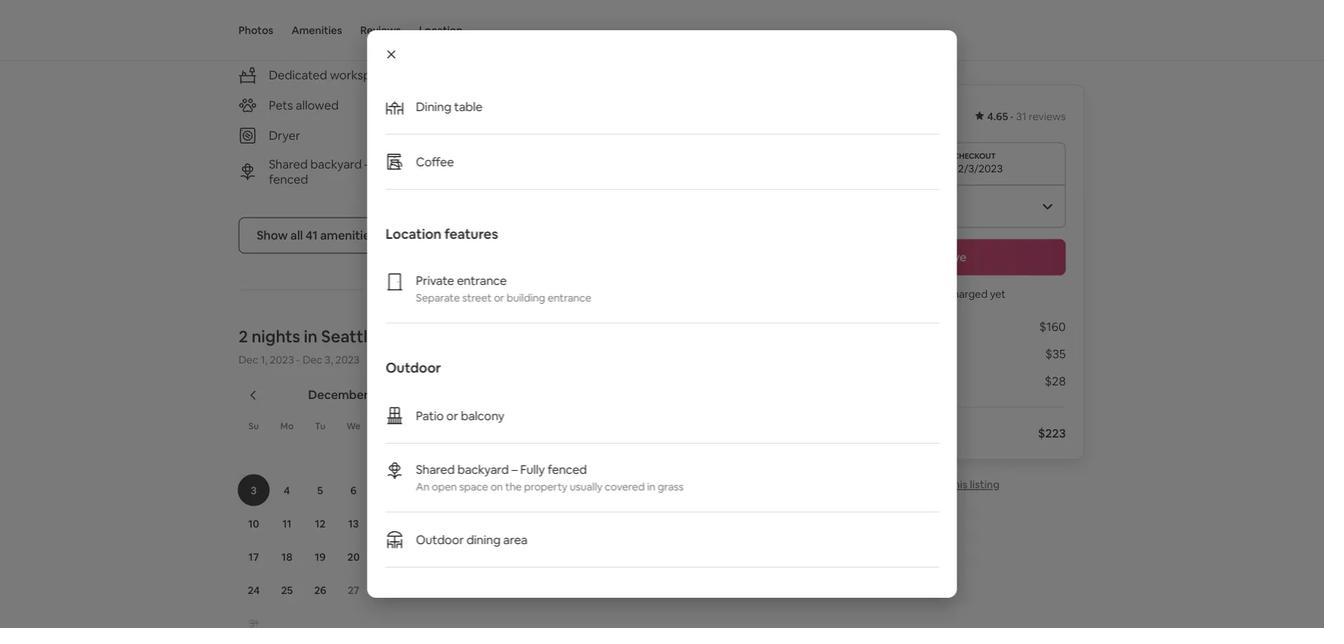 Task type: vqa. For each thing, say whether or not it's contained in the screenshot.
$235 button
no



Task type: describe. For each thing, give the bounding box(es) containing it.
28
[[381, 584, 393, 597]]

nights inside 2 nights in seattle dec 1, 2023 - dec 3, 2023
[[252, 326, 300, 348]]

31
[[1017, 110, 1027, 123]]

2 nights in seattle dec 1, 2023 - dec 3, 2023
[[239, 326, 377, 367]]

1 horizontal spatial nights
[[865, 319, 900, 335]]

22 button
[[404, 541, 437, 573]]

28 button
[[370, 575, 404, 606]]

photos button
[[239, 0, 274, 61]]

19
[[315, 550, 326, 564]]

6 button
[[337, 475, 370, 507]]

outdoor for outdoor dining area
[[416, 532, 464, 548]]

17
[[249, 550, 259, 564]]

2 for 2
[[451, 451, 457, 464]]

shared backyard – fully fenced
[[269, 157, 398, 187]]

location features
[[386, 225, 498, 243]]

amenities
[[292, 23, 342, 37]]

fr
[[416, 420, 424, 432]]

covered
[[605, 480, 645, 494]]

x
[[847, 319, 853, 335]]

shared for shared backyard – fully fenced
[[269, 157, 308, 172]]

2 su from the left
[[502, 420, 513, 432]]

reviews
[[361, 23, 401, 37]]

photos
[[239, 23, 274, 37]]

2 button
[[437, 442, 470, 473]]

sa
[[449, 420, 459, 432]]

1 horizontal spatial 10 button
[[590, 475, 623, 507]]

5
[[317, 484, 323, 498]]

2 1 from the left
[[538, 451, 542, 464]]

$80
[[823, 319, 844, 335]]

24
[[248, 584, 260, 597]]

report this listing button
[[889, 479, 1000, 492]]

27 button
[[337, 575, 370, 606]]

in inside 2 nights in seattle dec 1, 2023 - dec 3, 2023
[[304, 326, 318, 348]]

fenced for shared backyard – fully fenced an open space on the property usually covered in grass
[[548, 462, 587, 477]]

26
[[314, 584, 327, 597]]

dining
[[416, 99, 451, 114]]

shared for shared backyard – fully fenced an open space on the property usually covered in grass
[[416, 462, 455, 477]]

13 button
[[337, 508, 370, 540]]

allowed
[[296, 98, 339, 113]]

in inside shared backyard – fully fenced an open space on the property usually covered in grass
[[647, 480, 655, 494]]

26 button
[[304, 575, 337, 606]]

pets allowed
[[269, 98, 339, 113]]

usually
[[570, 480, 602, 494]]

1 su from the left
[[249, 420, 259, 432]]

amenities button
[[292, 0, 342, 61]]

street
[[462, 291, 492, 305]]

1 horizontal spatial balcony
[[567, 128, 611, 143]]

2 8 button from the left
[[523, 475, 557, 507]]

report this listing
[[913, 479, 1000, 492]]

backyard for shared backyard – fully fenced an open space on the property usually covered in grass
[[457, 462, 509, 477]]

location for location features
[[386, 225, 441, 243]]

1 9 button from the left
[[437, 475, 470, 507]]

1,
[[261, 353, 268, 367]]

building
[[507, 291, 545, 305]]

an
[[416, 480, 429, 494]]

separate
[[416, 291, 460, 305]]

3,
[[325, 353, 333, 367]]

4 button
[[270, 475, 304, 507]]

18
[[282, 550, 293, 564]]

2 1 button from the left
[[523, 442, 557, 473]]

dedicated
[[269, 67, 327, 83]]

balcony inside what this place offers dialog
[[461, 408, 504, 424]]

$28
[[1045, 374, 1066, 389]]

1 9 from the left
[[450, 484, 457, 498]]

23
[[448, 550, 460, 564]]

0 vertical spatial patio or balcony
[[522, 128, 611, 143]]

2 horizontal spatial or
[[553, 128, 565, 143]]

this
[[950, 479, 968, 492]]

table
[[454, 99, 483, 114]]

show all 41 amenities
[[257, 228, 376, 243]]

22
[[414, 550, 426, 564]]

12/3/2023 button
[[823, 143, 1066, 185]]

– for shared backyard – fully fenced
[[365, 157, 371, 172]]

fenced for shared backyard – fully fenced
[[269, 172, 308, 187]]

$80 x 2 nights button
[[823, 319, 900, 335]]

6
[[351, 484, 357, 498]]

27
[[348, 584, 360, 597]]

dryer
[[269, 128, 300, 143]]

private
[[416, 273, 454, 288]]

fully for shared backyard – fully fenced
[[373, 157, 398, 172]]

1 1 from the left
[[418, 451, 423, 464]]

25
[[281, 584, 293, 597]]

0 horizontal spatial 10 button
[[237, 508, 270, 540]]

2 21 button from the left
[[490, 541, 523, 573]]

4.65
[[988, 110, 1009, 123]]

– for shared backyard – fully fenced an open space on the property usually covered in grass
[[511, 462, 518, 477]]

december
[[308, 387, 369, 403]]

1 horizontal spatial 2023
[[336, 353, 360, 367]]

2 21 from the left
[[501, 550, 512, 564]]

3
[[251, 484, 257, 498]]

-
[[296, 353, 300, 367]]

mo
[[281, 420, 294, 432]]

1 8 from the left
[[417, 484, 423, 498]]

1 21 button from the left
[[370, 541, 404, 573]]

14
[[382, 517, 392, 531]]

property
[[524, 480, 567, 494]]

0 vertical spatial patio
[[522, 128, 550, 143]]

24 button
[[237, 575, 270, 606]]

20
[[347, 550, 360, 564]]

7 button
[[490, 475, 523, 507]]

dining
[[466, 532, 501, 548]]



Task type: locate. For each thing, give the bounding box(es) containing it.
backyard for shared backyard – fully fenced
[[311, 157, 362, 172]]

1 horizontal spatial 8 button
[[523, 475, 557, 507]]

0 horizontal spatial entrance
[[457, 273, 507, 288]]

reviews button
[[361, 0, 401, 61]]

reviews
[[1029, 110, 1066, 123]]

0 vertical spatial 11 button
[[623, 475, 656, 507]]

– inside shared backyard – fully fenced
[[365, 157, 371, 172]]

shared inside shared backyard – fully fenced an open space on the property usually covered in grass
[[416, 462, 455, 477]]

8 right the
[[537, 484, 543, 498]]

21 button right 23 'button'
[[490, 541, 523, 573]]

2 vertical spatial or
[[446, 408, 458, 424]]

location button
[[419, 0, 463, 61]]

$160
[[1040, 319, 1066, 335]]

fenced
[[269, 172, 308, 187], [548, 462, 587, 477]]

0 horizontal spatial 2023
[[270, 353, 294, 367]]

1 horizontal spatial 8
[[537, 484, 543, 498]]

5 button
[[304, 475, 337, 507]]

0 horizontal spatial balcony
[[461, 408, 504, 424]]

2 horizontal spatial 2023
[[371, 387, 399, 403]]

report
[[913, 479, 948, 492]]

2023 inside calendar application
[[371, 387, 399, 403]]

patio or balcony
[[522, 128, 611, 143], [416, 408, 504, 424]]

$223
[[1039, 426, 1066, 441]]

open
[[432, 480, 457, 494]]

0 vertical spatial or
[[553, 128, 565, 143]]

outdoor up 23
[[416, 532, 464, 548]]

8 button right the
[[523, 475, 557, 507]]

9 right property
[[570, 484, 576, 498]]

1 horizontal spatial backyard
[[457, 462, 509, 477]]

shared inside shared backyard – fully fenced
[[269, 157, 308, 172]]

0 horizontal spatial 9 button
[[437, 475, 470, 507]]

2 inside button
[[451, 451, 457, 464]]

11 for bottommost "11" 'button'
[[283, 517, 292, 531]]

·
[[1011, 110, 1014, 123]]

1 horizontal spatial in
[[647, 480, 655, 494]]

reserve
[[922, 250, 967, 265]]

0 vertical spatial 10 button
[[590, 475, 623, 507]]

0 horizontal spatial 11 button
[[270, 508, 304, 540]]

1 button up property
[[523, 442, 557, 473]]

1 vertical spatial or
[[494, 291, 504, 305]]

0 vertical spatial fenced
[[269, 172, 308, 187]]

0 vertical spatial shared
[[269, 157, 308, 172]]

0 horizontal spatial fully
[[373, 157, 398, 172]]

11 button left 'grass'
[[623, 475, 656, 507]]

1 horizontal spatial fully
[[520, 462, 545, 477]]

pets
[[269, 98, 293, 113]]

1 vertical spatial shared
[[416, 462, 455, 477]]

0 horizontal spatial 12
[[315, 517, 326, 531]]

1 horizontal spatial 12
[[668, 484, 678, 498]]

0 horizontal spatial dec
[[239, 353, 258, 367]]

8 left open
[[417, 484, 423, 498]]

1 horizontal spatial 1 button
[[523, 442, 557, 473]]

1 dec from the left
[[239, 353, 258, 367]]

be
[[933, 288, 945, 302]]

patio or balcony inside what this place offers dialog
[[416, 408, 504, 424]]

0 horizontal spatial patio or balcony
[[416, 408, 504, 424]]

1 horizontal spatial 12 button
[[656, 475, 690, 507]]

0 horizontal spatial 21
[[382, 550, 392, 564]]

dec left 1,
[[239, 353, 258, 367]]

1 8 button from the left
[[404, 475, 437, 507]]

0 vertical spatial 12 button
[[656, 475, 690, 507]]

0 horizontal spatial su
[[249, 420, 259, 432]]

0 vertical spatial balcony
[[567, 128, 611, 143]]

1 vertical spatial outdoor
[[416, 532, 464, 548]]

25 button
[[270, 575, 304, 606]]

1 vertical spatial 10
[[248, 517, 259, 531]]

1 horizontal spatial 11
[[635, 484, 644, 498]]

11 button down 4 button
[[270, 508, 304, 540]]

11 for top "11" 'button'
[[635, 484, 644, 498]]

2 9 from the left
[[570, 484, 576, 498]]

fully up property
[[520, 462, 545, 477]]

1 1 button from the left
[[404, 442, 437, 473]]

1 horizontal spatial patio
[[522, 128, 550, 143]]

in left 'grass'
[[647, 480, 655, 494]]

1 horizontal spatial fenced
[[548, 462, 587, 477]]

1 horizontal spatial 21
[[501, 550, 512, 564]]

$35
[[1046, 347, 1066, 362]]

7
[[504, 484, 509, 498]]

– inside shared backyard – fully fenced an open space on the property usually covered in grass
[[511, 462, 518, 477]]

1 vertical spatial in
[[647, 480, 655, 494]]

1
[[418, 451, 423, 464], [538, 451, 542, 464]]

0 horizontal spatial backyard
[[311, 157, 362, 172]]

in left the seattle
[[304, 326, 318, 348]]

1 horizontal spatial 2
[[451, 451, 457, 464]]

shared up open
[[416, 462, 455, 477]]

location right reviews button
[[419, 23, 463, 37]]

11 button
[[623, 475, 656, 507], [270, 508, 304, 540]]

21 right 20 button
[[382, 550, 392, 564]]

10 button
[[590, 475, 623, 507], [237, 508, 270, 540]]

1 vertical spatial 10 button
[[237, 508, 270, 540]]

12 button
[[656, 475, 690, 507], [304, 508, 337, 540]]

2 8 from the left
[[537, 484, 543, 498]]

0 horizontal spatial 12 button
[[304, 508, 337, 540]]

0 horizontal spatial 8
[[417, 484, 423, 498]]

11 down 4
[[283, 517, 292, 531]]

1 up an on the bottom
[[418, 451, 423, 464]]

14 button
[[370, 508, 404, 540]]

12 button left 13
[[304, 508, 337, 540]]

fenced inside shared backyard – fully fenced
[[269, 172, 308, 187]]

2 for 2 nights in seattle dec 1, 2023 - dec 3, 2023
[[239, 326, 248, 348]]

0 horizontal spatial 1
[[418, 451, 423, 464]]

won't
[[903, 288, 930, 302]]

reserve button
[[823, 239, 1066, 276]]

backyard up space
[[457, 462, 509, 477]]

location inside what this place offers dialog
[[386, 225, 441, 243]]

1 button
[[404, 442, 437, 473], [523, 442, 557, 473]]

seattle
[[321, 326, 377, 348]]

amenities
[[320, 228, 376, 243]]

–
[[365, 157, 371, 172], [511, 462, 518, 477]]

1 vertical spatial 11 button
[[270, 508, 304, 540]]

2
[[856, 319, 863, 335], [239, 326, 248, 348], [451, 451, 457, 464]]

you won't be charged yet
[[883, 288, 1006, 302]]

12/3/2023
[[954, 162, 1003, 176]]

1 vertical spatial –
[[511, 462, 518, 477]]

entrance up street at left
[[457, 273, 507, 288]]

– up the
[[511, 462, 518, 477]]

0 horizontal spatial in
[[304, 326, 318, 348]]

4
[[284, 484, 290, 498]]

shared
[[269, 157, 308, 172], [416, 462, 455, 477]]

9 left space
[[450, 484, 457, 498]]

1 horizontal spatial patio or balcony
[[522, 128, 611, 143]]

0 vertical spatial fully
[[373, 157, 398, 172]]

11 left 'grass'
[[635, 484, 644, 498]]

0 vertical spatial 11
[[635, 484, 644, 498]]

backyard down allowed
[[311, 157, 362, 172]]

0 vertical spatial entrance
[[457, 273, 507, 288]]

area
[[503, 532, 528, 548]]

9 button
[[437, 475, 470, 507], [557, 475, 590, 507]]

you
[[883, 288, 901, 302]]

dining table
[[416, 99, 483, 114]]

8
[[417, 484, 423, 498], [537, 484, 543, 498]]

12 button left the 13, saturday, january 2024. available. select as check-in date. button
[[656, 475, 690, 507]]

0 vertical spatial backyard
[[311, 157, 362, 172]]

fenced inside shared backyard – fully fenced an open space on the property usually covered in grass
[[548, 462, 587, 477]]

fully
[[373, 157, 398, 172], [520, 462, 545, 477]]

10 button down 3 button
[[237, 508, 270, 540]]

th
[[382, 420, 393, 432]]

location up private
[[386, 225, 441, 243]]

10 button right property
[[590, 475, 623, 507]]

10
[[601, 484, 612, 498], [248, 517, 259, 531]]

2 inside 2 nights in seattle dec 1, 2023 - dec 3, 2023
[[239, 326, 248, 348]]

0 horizontal spatial 10
[[248, 517, 259, 531]]

1 vertical spatial location
[[386, 225, 441, 243]]

what this place offers dialog
[[367, 0, 958, 629]]

2023 right the 3,
[[336, 353, 360, 367]]

18 button
[[270, 541, 304, 573]]

– left coffee on the top
[[365, 157, 371, 172]]

yet
[[991, 288, 1006, 302]]

10 down 3 button
[[248, 517, 259, 531]]

outdoor up fr
[[386, 359, 441, 377]]

3 button
[[237, 475, 270, 507]]

17 button
[[237, 541, 270, 573]]

0 horizontal spatial nights
[[252, 326, 300, 348]]

0 horizontal spatial or
[[446, 408, 458, 424]]

fenced down the dryer
[[269, 172, 308, 187]]

9 button right an on the bottom
[[437, 475, 470, 507]]

location
[[419, 23, 463, 37], [386, 225, 441, 243]]

0 horizontal spatial –
[[365, 157, 371, 172]]

1 vertical spatial balcony
[[461, 408, 504, 424]]

1 horizontal spatial 10
[[601, 484, 612, 498]]

private entrance separate street or building entrance
[[416, 273, 591, 305]]

1 vertical spatial 11
[[283, 517, 292, 531]]

or inside private entrance separate street or building entrance
[[494, 291, 504, 305]]

outdoor dining area
[[416, 532, 528, 548]]

fenced up the usually
[[548, 462, 587, 477]]

1 vertical spatial fully
[[520, 462, 545, 477]]

on
[[490, 480, 503, 494]]

1 horizontal spatial 9 button
[[557, 475, 590, 507]]

calendar application
[[221, 371, 1241, 629]]

0 horizontal spatial 11
[[283, 517, 292, 531]]

4.65 · 31 reviews
[[988, 110, 1066, 123]]

0 horizontal spatial patio
[[416, 408, 444, 424]]

0 vertical spatial 12
[[668, 484, 678, 498]]

21
[[382, 550, 392, 564], [501, 550, 512, 564]]

1 horizontal spatial 1
[[538, 451, 542, 464]]

location for location
[[419, 23, 463, 37]]

0 vertical spatial –
[[365, 157, 371, 172]]

patio inside what this place offers dialog
[[416, 408, 444, 424]]

9
[[450, 484, 457, 498], [570, 484, 576, 498]]

1 horizontal spatial or
[[494, 291, 504, 305]]

entrance right building
[[548, 291, 591, 305]]

9 button left covered
[[557, 475, 590, 507]]

december 2023
[[308, 387, 399, 403]]

we
[[347, 420, 361, 432]]

all
[[291, 228, 303, 243]]

fully inside shared backyard – fully fenced
[[373, 157, 398, 172]]

1 vertical spatial fenced
[[548, 462, 587, 477]]

1 horizontal spatial 11 button
[[623, 475, 656, 507]]

1 21 from the left
[[382, 550, 392, 564]]

2023
[[270, 353, 294, 367], [336, 353, 360, 367], [371, 387, 399, 403]]

1 vertical spatial 12 button
[[304, 508, 337, 540]]

0 vertical spatial location
[[419, 23, 463, 37]]

nights up 1,
[[252, 326, 300, 348]]

2023 up th
[[371, 387, 399, 403]]

backyard inside shared backyard – fully fenced an open space on the property usually covered in grass
[[457, 462, 509, 477]]

$80 x 2 nights
[[823, 319, 900, 335]]

1 horizontal spatial su
[[502, 420, 513, 432]]

21 button up 28 at the bottom left
[[370, 541, 404, 573]]

20 button
[[337, 541, 370, 573]]

1 horizontal spatial 21 button
[[490, 541, 523, 573]]

2023 left "-"
[[270, 353, 294, 367]]

1 vertical spatial backyard
[[457, 462, 509, 477]]

backyard inside shared backyard – fully fenced
[[311, 157, 362, 172]]

nights right x
[[865, 319, 900, 335]]

outdoor for outdoor
[[386, 359, 441, 377]]

0 horizontal spatial 9
[[450, 484, 457, 498]]

0 vertical spatial outdoor
[[386, 359, 441, 377]]

1 vertical spatial entrance
[[548, 291, 591, 305]]

1 vertical spatial patio
[[416, 408, 444, 424]]

13, saturday, january 2024. available. select as check-in date. button
[[690, 475, 722, 507]]

show
[[257, 228, 288, 243]]

23 button
[[437, 541, 470, 573]]

su right sa
[[502, 420, 513, 432]]

1 horizontal spatial entrance
[[548, 291, 591, 305]]

fully inside shared backyard – fully fenced an open space on the property usually covered in grass
[[520, 462, 545, 477]]

dec right "-"
[[303, 353, 322, 367]]

0 horizontal spatial 21 button
[[370, 541, 404, 573]]

su left 'mo'
[[249, 420, 259, 432]]

1 horizontal spatial dec
[[303, 353, 322, 367]]

0 horizontal spatial 1 button
[[404, 442, 437, 473]]

listing
[[970, 479, 1000, 492]]

grass
[[658, 480, 684, 494]]

12 down 5 on the bottom
[[315, 517, 326, 531]]

0 horizontal spatial fenced
[[269, 172, 308, 187]]

12 left the 13, saturday, january 2024. available. select as check-in date. button
[[668, 484, 678, 498]]

shared backyard – fully fenced an open space on the property usually covered in grass
[[416, 462, 684, 494]]

0 horizontal spatial 2
[[239, 326, 248, 348]]

1 vertical spatial patio or balcony
[[416, 408, 504, 424]]

1 horizontal spatial shared
[[416, 462, 455, 477]]

in
[[304, 326, 318, 348], [647, 480, 655, 494]]

dedicated workspace
[[269, 67, 391, 83]]

8 button down 2 button
[[404, 475, 437, 507]]

outdoor
[[386, 359, 441, 377], [416, 532, 464, 548]]

19 button
[[304, 541, 337, 573]]

fully left coffee on the top
[[373, 157, 398, 172]]

fully for shared backyard – fully fenced an open space on the property usually covered in grass
[[520, 462, 545, 477]]

1 up property
[[538, 451, 542, 464]]

1 button up an on the bottom
[[404, 442, 437, 473]]

21 down area
[[501, 550, 512, 564]]

1 horizontal spatial 9
[[570, 484, 576, 498]]

1 horizontal spatial –
[[511, 462, 518, 477]]

10 right property
[[601, 484, 612, 498]]

2 horizontal spatial 2
[[856, 319, 863, 335]]

1 vertical spatial 12
[[315, 517, 326, 531]]

2 dec from the left
[[303, 353, 322, 367]]

2 9 button from the left
[[557, 475, 590, 507]]

shared down the dryer
[[269, 157, 308, 172]]

0 horizontal spatial 8 button
[[404, 475, 437, 507]]

0 vertical spatial 10
[[601, 484, 612, 498]]

0 horizontal spatial shared
[[269, 157, 308, 172]]



